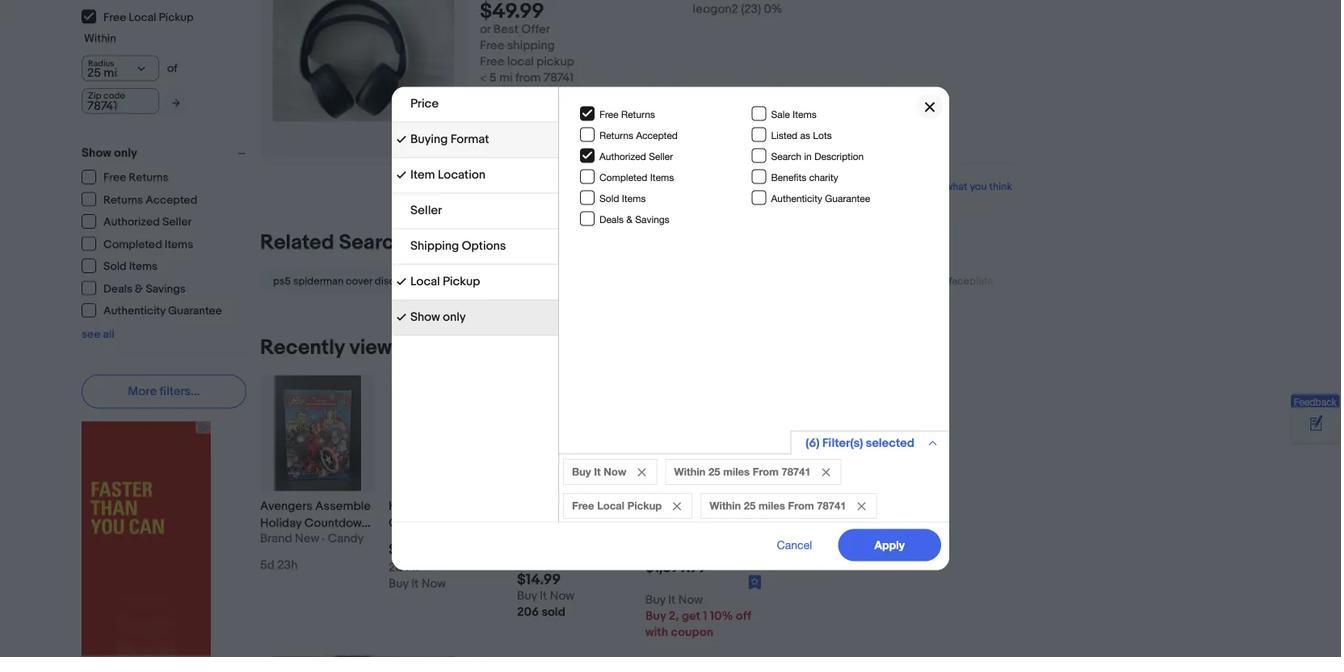 Task type: describe. For each thing, give the bounding box(es) containing it.
from for 'remove filter - item location - within 25 miles from 78741' image
[[753, 465, 779, 478]]

0 vertical spatial candy
[[328, 531, 364, 546]]

free returns link
[[82, 170, 169, 185]]

remove filter - item location - within 25 miles from 78741 image
[[823, 468, 831, 476]]

new
[[295, 531, 319, 546]]

crayola
[[389, 516, 445, 530]]

returns inside free returns link
[[129, 171, 169, 185]]

free local pickup link
[[82, 9, 194, 24]]

1/4 - 2 ct t.w. natural diamond studs in 14k white or yellow gold image
[[646, 375, 761, 491]]

coupon
[[671, 625, 714, 639]]

sold items inside sold items link
[[103, 260, 158, 274]]

marvel
[[260, 567, 297, 581]]

see all
[[82, 328, 115, 342]]

show for 'show only' tab
[[411, 310, 440, 325]]

assemble
[[315, 499, 371, 513]]

nwt
[[517, 567, 544, 581]]

78741 for 'remove filter - item location - within 25 miles from 78741' image
[[782, 465, 811, 478]]

25 for 'remove filter - item location - within 25 miles from 78741' image
[[709, 465, 721, 478]]

christmas
[[389, 567, 457, 581]]

listed
[[772, 130, 798, 141]]

5d 23h
[[260, 558, 298, 573]]

1 vertical spatial deals & savings
[[103, 282, 186, 296]]

plush
[[564, 516, 594, 530]]

offer
[[522, 22, 550, 37]]

it left 'remove filter - buying format - buy it now' image
[[594, 465, 601, 478]]

yellow
[[714, 533, 751, 547]]

show only tab
[[392, 300, 559, 336]]

<
[[480, 71, 487, 85]]

1 ps5 from the left
[[273, 274, 291, 287]]

cancel button
[[759, 529, 830, 561]]

guarantee inside 'dialog'
[[825, 193, 871, 204]]

ct
[[682, 499, 695, 513]]

search in description
[[772, 151, 864, 162]]

spiderman ps5 cover digital
[[427, 274, 559, 287]]

feedback
[[1294, 396, 1337, 407]]

think
[[990, 180, 1013, 193]]

returns accepted inside 'dialog'
[[600, 130, 678, 141]]

it inside $14.99 buy it now 206 sold
[[540, 589, 547, 604]]

avengers assemble holiday countdown calendar unopened frankford candy marvel heading
[[260, 499, 371, 581]]

0 horizontal spatial pickup
[[159, 11, 194, 24]]

spiderman for spiderman ps5 cover digital
[[427, 274, 478, 287]]

filter applied image for item
[[397, 170, 407, 180]]

1/4 - 2 ct t.w. natural diamond studs in 14k white or yellow gold heading
[[646, 499, 761, 564]]

digital
[[529, 274, 559, 287]]

1 horizontal spatial free returns
[[600, 109, 655, 120]]

apply button
[[839, 529, 942, 561]]

searches
[[339, 230, 428, 255]]

1 vertical spatial authenticity
[[103, 304, 166, 318]]

holiday
[[260, 516, 302, 530]]

cover for digital
[[500, 274, 527, 287]]

listed as lots
[[772, 130, 832, 141]]

(6) filter(s) selected button
[[791, 430, 950, 455]]

buying
[[411, 132, 448, 147]]

tell us what you think link
[[914, 180, 1013, 193]]

local inside tab
[[411, 274, 440, 289]]

authorized inside 'dialog'
[[600, 151, 646, 162]]

filters...
[[160, 384, 200, 399]]

1 vertical spatial free returns
[[103, 171, 169, 185]]

price
[[411, 97, 439, 111]]

completed items inside completed items link
[[103, 238, 193, 251]]

206
[[517, 605, 539, 620]]

authorized seller link
[[82, 214, 193, 229]]

·
[[322, 531, 325, 546]]

shipping options
[[411, 239, 506, 253]]

avengers assemble holiday countdown calendar unopened frankford candy marvel link
[[260, 498, 376, 581]]

miles for remove filter - local pickup - within 25 miles from 78741 icon at the bottom right of the page
[[759, 499, 786, 512]]

kellytoy
[[517, 516, 561, 530]]

recently viewed items
[[260, 335, 474, 360]]

0 vertical spatial authorized seller
[[600, 151, 673, 162]]

cover for disc
[[346, 274, 373, 287]]

authenticity guarantee link
[[82, 303, 223, 318]]

show only for 'show only' tab
[[411, 310, 466, 325]]

25 for remove filter - local pickup - within 25 miles from 78741 icon at the bottom right of the page
[[744, 499, 756, 512]]

avengers assemble holiday countdown calendar unopened frankford candy marvel image
[[275, 375, 361, 491]]

ps5 for spiderman ps5 cover digital
[[480, 274, 498, 287]]

78741 for remove filter - local pickup - within 25 miles from 78741 icon at the bottom right of the page
[[817, 499, 847, 512]]

2d
[[389, 561, 403, 575]]

frankford
[[260, 550, 312, 564]]

avengers assemble holiday countdown calendar unopened frankford candy marvel
[[260, 499, 371, 581]]

0 vertical spatial authenticity guarantee
[[772, 193, 871, 204]]

of
[[167, 61, 178, 75]]

1 vertical spatial deals
[[103, 282, 133, 296]]

spiderman ps5 faceplate
[[877, 274, 994, 287]]

faceplate
[[949, 274, 994, 287]]

free inside free returns link
[[103, 171, 126, 185]]

only for show only dropdown button
[[114, 146, 137, 160]]

1/4 - 2 ct t.w. natural diamond studs in 14k white or yellow gold
[[646, 499, 761, 564]]

$1,699.99
[[646, 559, 708, 576]]

options
[[462, 239, 506, 253]]

spiderman ps5 faceplate link
[[864, 268, 1013, 294]]

now inside $14.99 buy it now 206 sold
[[550, 589, 575, 604]]

sale
[[772, 109, 790, 120]]

5d
[[260, 558, 275, 573]]

pickup inside tab
[[443, 274, 480, 289]]

local pickup
[[411, 274, 480, 289]]

pickup
[[537, 55, 574, 69]]

0%
[[764, 2, 783, 17]]

2,
[[669, 609, 679, 623]]

leogon2
[[693, 2, 739, 17]]

candy inside avengers assemble holiday countdown calendar unopened frankford candy marvel
[[315, 550, 351, 564]]

search
[[772, 151, 802, 162]]

sold inside sold items link
[[103, 260, 127, 274]]

1 vertical spatial completed
[[103, 238, 162, 251]]

ps5 for spiderman ps5 faceplate
[[929, 274, 947, 287]]

now inside buy it now buy 2, get 1 10% off with coupon
[[679, 592, 703, 607]]

within for remove filter - local pickup - within 25 miles from 78741 icon at the bottom right of the page
[[710, 499, 741, 512]]

$14.99
[[517, 571, 561, 589]]

0 vertical spatial within
[[84, 32, 116, 45]]

bright
[[447, 516, 490, 530]]

0 horizontal spatial accepted
[[146, 193, 198, 207]]

authorized inside authorized seller link
[[103, 215, 160, 229]]

show for show only dropdown button
[[82, 146, 111, 160]]

deals & savings link
[[82, 281, 187, 296]]

squishmallow kellytoy plush disney winnie the pooh tigger 8" inch nwt new image
[[522, 375, 629, 491]]

accepted inside 'dialog'
[[636, 130, 678, 141]]

now left 'remove filter - buying format - buy it now' image
[[604, 465, 627, 478]]

t.w.
[[698, 499, 719, 513]]

2 vertical spatial local
[[597, 499, 625, 512]]

(6) filter(s) selected
[[806, 436, 915, 451]]

2
[[672, 499, 679, 513]]

diamond
[[646, 516, 695, 530]]

the
[[597, 533, 617, 547]]

from for remove filter - local pickup - within 25 miles from 78741 icon at the bottom right of the page
[[788, 499, 815, 512]]

savings inside 'dialog'
[[636, 214, 670, 225]]

shipping
[[507, 39, 555, 53]]

selected
[[866, 436, 915, 451]]

0 horizontal spatial authenticity guarantee
[[103, 304, 222, 318]]

completed items inside 'dialog'
[[600, 172, 674, 183]]

remove filter - local pickup - free local pickup image
[[673, 502, 682, 510]]

0 horizontal spatial seller
[[162, 215, 192, 229]]



Task type: locate. For each thing, give the bounding box(es) containing it.
as
[[801, 130, 811, 141]]

free inside free local pickup link
[[103, 11, 126, 24]]

from
[[753, 465, 779, 478], [788, 499, 815, 512]]

tab list
[[392, 87, 559, 336]]

1 vertical spatial within 25 miles from 78741
[[710, 499, 847, 512]]

0 horizontal spatial deals & savings
[[103, 282, 186, 296]]

now up "get"
[[679, 592, 703, 607]]

it up "2,"
[[669, 592, 676, 607]]

sony playstation 5 pulse 3d wireless gaming headset ps5 - white (no dongle) image
[[273, 0, 455, 122]]

it up sold
[[540, 589, 547, 604]]

$7.99
[[389, 541, 425, 559]]

2 horizontal spatial ps5
[[929, 274, 947, 287]]

0 vertical spatial filter applied image
[[397, 135, 407, 144]]

within 25 miles from 78741 up cancel
[[710, 499, 847, 512]]

local pickup tab
[[392, 265, 559, 300]]

1 horizontal spatial 78741
[[782, 465, 811, 478]]

2 vertical spatial filter applied image
[[397, 277, 407, 287]]

see all button
[[82, 328, 115, 342]]

2 filter applied image from the top
[[397, 170, 407, 180]]

0 vertical spatial from
[[753, 465, 779, 478]]

benefits charity
[[772, 172, 839, 183]]

1 horizontal spatial sold
[[600, 193, 620, 204]]

0 horizontal spatial sold
[[103, 260, 127, 274]]

dialog
[[0, 0, 1342, 657]]

1 horizontal spatial seller
[[411, 203, 442, 218]]

off
[[736, 609, 752, 623]]

returns inside returns accepted link
[[103, 193, 143, 207]]

free returns down leogon2 (23) 0% or best offer free shipping free local pickup < 5 mi from 78741
[[600, 109, 655, 120]]

show only for show only dropdown button
[[82, 146, 137, 160]]

filter applied image inside buying format tab
[[397, 135, 407, 144]]

ps5 left 'faceplate'
[[929, 274, 947, 287]]

squishmallow kellytoy plush disney winnie the pooh tigger 8" inch nwt new heading
[[517, 499, 623, 581]]

free returns up returns accepted link
[[103, 171, 169, 185]]

within
[[84, 32, 116, 45], [674, 465, 706, 478], [710, 499, 741, 512]]

filter applied image left buying
[[397, 135, 407, 144]]

1 horizontal spatial deals & savings
[[600, 214, 670, 225]]

1 spiderman from the left
[[293, 274, 344, 287]]

or inside the 1/4 - 2 ct t.w. natural diamond studs in 14k white or yellow gold
[[701, 533, 712, 547]]

show inside tab
[[411, 310, 440, 325]]

2 horizontal spatial spiderman
[[877, 274, 927, 287]]

0 vertical spatial authenticity
[[772, 193, 823, 204]]

0 horizontal spatial miles
[[723, 465, 750, 478]]

buying format tab
[[392, 122, 559, 158]]

-
[[665, 499, 670, 513]]

local
[[507, 55, 534, 69]]

authenticity down deals & savings link
[[103, 304, 166, 318]]

inch
[[600, 550, 623, 564]]

show only up free returns link at the left
[[82, 146, 137, 160]]

1 horizontal spatial miles
[[759, 499, 786, 512]]

now inside $7.99 2d 7h buy it now
[[422, 577, 446, 591]]

1 horizontal spatial 25
[[744, 499, 756, 512]]

2 vertical spatial 78741
[[817, 499, 847, 512]]

2 vertical spatial pickup
[[628, 499, 662, 512]]

1 horizontal spatial pickup
[[443, 274, 480, 289]]

cover left 'disc'
[[346, 274, 373, 287]]

1 horizontal spatial &
[[627, 214, 633, 225]]

1 vertical spatial guarantee
[[168, 304, 222, 318]]

authorized seller
[[600, 151, 673, 162], [103, 215, 192, 229]]

brand
[[260, 531, 292, 546]]

0 vertical spatial deals & savings
[[600, 214, 670, 225]]

0 horizontal spatial or
[[480, 22, 491, 37]]

(23)
[[741, 2, 762, 17]]

0 vertical spatial miles
[[723, 465, 750, 478]]

filter applied image
[[397, 135, 407, 144], [397, 170, 407, 180], [397, 277, 407, 287]]

2 spiderman from the left
[[427, 274, 478, 287]]

location
[[438, 168, 486, 182]]

0 vertical spatial sold items
[[600, 193, 646, 204]]

best
[[494, 22, 519, 37]]

hallmark crayola bright sledding colors #10 series 1998 christmas ornaments heading
[[389, 499, 499, 598]]

2 ps5 from the left
[[480, 274, 498, 287]]

1 vertical spatial accepted
[[146, 193, 198, 207]]

0 horizontal spatial spiderman
[[293, 274, 344, 287]]

pickup down shipping options
[[443, 274, 480, 289]]

item location tab
[[392, 158, 559, 194]]

25 up yellow
[[744, 499, 756, 512]]

filter applied image
[[397, 312, 407, 322]]

1 filter applied image from the top
[[397, 135, 407, 144]]

show only up items at the bottom
[[411, 310, 466, 325]]

free returns
[[600, 109, 655, 120], [103, 171, 169, 185]]

0 vertical spatial within 25 miles from 78741
[[674, 465, 811, 478]]

78741 left remove filter - local pickup - within 25 miles from 78741 icon at the bottom right of the page
[[817, 499, 847, 512]]

2 horizontal spatial pickup
[[628, 499, 662, 512]]

1 cover from the left
[[346, 274, 373, 287]]

spiderman down related
[[293, 274, 344, 287]]

pickup up of
[[159, 11, 194, 24]]

within up ct
[[674, 465, 706, 478]]

1 vertical spatial sold items
[[103, 260, 158, 274]]

returns
[[621, 109, 655, 120], [600, 130, 634, 141], [129, 171, 169, 185], [103, 193, 143, 207]]

25
[[709, 465, 721, 478], [744, 499, 756, 512]]

lots
[[813, 130, 832, 141]]

within 25 miles from 78741 for 'remove filter - item location - within 25 miles from 78741' image
[[674, 465, 811, 478]]

0 vertical spatial 78741
[[544, 71, 574, 85]]

avengers
[[260, 499, 313, 513]]

buying format
[[411, 132, 489, 147]]

cancel
[[777, 538, 812, 552]]

#10
[[389, 550, 408, 564]]

it inside $7.99 2d 7h buy it now
[[412, 577, 419, 591]]

benefits
[[772, 172, 807, 183]]

show only inside tab
[[411, 310, 466, 325]]

0 vertical spatial returns accepted
[[600, 130, 678, 141]]

1 vertical spatial 78741
[[782, 465, 811, 478]]

advertisement region
[[82, 422, 211, 657]]

it
[[594, 465, 601, 478], [412, 577, 419, 591], [540, 589, 547, 604], [669, 592, 676, 607]]

series
[[411, 550, 450, 564]]

0 horizontal spatial completed
[[103, 238, 162, 251]]

us
[[932, 180, 943, 193]]

0 horizontal spatial show
[[82, 146, 111, 160]]

countdown
[[305, 516, 369, 530]]

guarantee
[[825, 193, 871, 204], [168, 304, 222, 318]]

78741 left 'remove filter - item location - within 25 miles from 78741' image
[[782, 465, 811, 478]]

only
[[114, 146, 137, 160], [443, 310, 466, 325]]

1 horizontal spatial accepted
[[636, 130, 678, 141]]

78741 down 'pickup'
[[544, 71, 574, 85]]

completed inside 'dialog'
[[600, 172, 648, 183]]

related searches
[[260, 230, 428, 255]]

all
[[103, 328, 115, 342]]

0 vertical spatial pickup
[[159, 11, 194, 24]]

authenticity guarantee down the charity
[[772, 193, 871, 204]]

natural
[[722, 499, 761, 513]]

1 horizontal spatial authenticity
[[772, 193, 823, 204]]

3 filter applied image from the top
[[397, 277, 407, 287]]

0 horizontal spatial free returns
[[103, 171, 169, 185]]

25 up t.w.
[[709, 465, 721, 478]]

0 vertical spatial free local pickup
[[103, 11, 194, 24]]

candy down the countdown
[[328, 531, 364, 546]]

1 horizontal spatial authenticity guarantee
[[772, 193, 871, 204]]

only for 'show only' tab
[[443, 310, 466, 325]]

within for 'remove filter - item location - within 25 miles from 78741' image
[[674, 465, 706, 478]]

now
[[604, 465, 627, 478], [422, 577, 446, 591], [550, 589, 575, 604], [679, 592, 703, 607]]

0 horizontal spatial show only
[[82, 146, 137, 160]]

deals
[[600, 214, 624, 225], [103, 282, 133, 296]]

0 vertical spatial show only
[[82, 146, 137, 160]]

item
[[411, 168, 435, 182]]

filter applied image inside item location tab
[[397, 170, 407, 180]]

disney
[[517, 533, 554, 547]]

free local pickup inside 'dialog'
[[572, 499, 662, 512]]

free local pickup up the
[[572, 499, 662, 512]]

more
[[128, 384, 157, 399]]

guarantee down deals & savings link
[[168, 304, 222, 318]]

or inside leogon2 (23) 0% or best offer free shipping free local pickup < 5 mi from 78741
[[480, 22, 491, 37]]

0 horizontal spatial free local pickup
[[103, 11, 194, 24]]

filter applied image left item
[[397, 170, 407, 180]]

only up free returns link at the left
[[114, 146, 137, 160]]

authorized
[[600, 151, 646, 162], [103, 215, 160, 229]]

from up cancel
[[788, 499, 815, 512]]

1 vertical spatial local
[[411, 274, 440, 289]]

0 horizontal spatial guarantee
[[168, 304, 222, 318]]

or left "best"
[[480, 22, 491, 37]]

1 vertical spatial returns accepted
[[103, 193, 198, 207]]

candy down unopened
[[315, 550, 351, 564]]

in
[[805, 151, 812, 162], [733, 516, 742, 530]]

miles up natural on the bottom of page
[[723, 465, 750, 478]]

in down natural on the bottom of page
[[733, 516, 742, 530]]

remove filter - buying format - buy it now image
[[638, 468, 646, 476]]

show right filter applied icon
[[411, 310, 440, 325]]

0 vertical spatial free returns
[[600, 109, 655, 120]]

0 vertical spatial only
[[114, 146, 137, 160]]

1 horizontal spatial cover
[[500, 274, 527, 287]]

None text field
[[82, 88, 159, 114]]

1 vertical spatial filter applied image
[[397, 170, 407, 180]]

1 vertical spatial savings
[[146, 282, 186, 296]]

2 horizontal spatial within
[[710, 499, 741, 512]]

1 vertical spatial &
[[135, 282, 143, 296]]

0 horizontal spatial local
[[129, 11, 156, 24]]

&
[[627, 214, 633, 225], [135, 282, 143, 296]]

0 horizontal spatial sold items
[[103, 260, 158, 274]]

0 horizontal spatial completed items
[[103, 238, 193, 251]]

spiderman left 'faceplate'
[[877, 274, 927, 287]]

remove filter - local pickup - within 25 miles from 78741 image
[[858, 502, 866, 510]]

in inside 'dialog'
[[805, 151, 812, 162]]

1 horizontal spatial authorized seller
[[600, 151, 673, 162]]

sold items
[[600, 193, 646, 204], [103, 260, 158, 274]]

filter applied image for buying
[[397, 135, 407, 144]]

0 horizontal spatial cover
[[346, 274, 373, 287]]

within up studs
[[710, 499, 741, 512]]

cover left "digital"
[[500, 274, 527, 287]]

1 horizontal spatial authorized
[[600, 151, 646, 162]]

within down free local pickup link
[[84, 32, 116, 45]]

free local pickup up of
[[103, 11, 194, 24]]

in down as
[[805, 151, 812, 162]]

2 vertical spatial within
[[710, 499, 741, 512]]

format
[[451, 132, 489, 147]]

1 vertical spatial in
[[733, 516, 742, 530]]

1 vertical spatial or
[[701, 533, 712, 547]]

ornaments
[[389, 584, 462, 598]]

1 horizontal spatial deals
[[600, 214, 624, 225]]

5
[[490, 71, 497, 85]]

within 25 miles from 78741 for remove filter - local pickup - within 25 miles from 78741 icon at the bottom right of the page
[[710, 499, 847, 512]]

squishmallow
[[517, 499, 593, 513]]

buy
[[572, 465, 591, 478], [389, 577, 409, 591], [517, 589, 537, 604], [646, 592, 666, 607], [646, 609, 666, 623]]

0 vertical spatial 25
[[709, 465, 721, 478]]

1 horizontal spatial sold items
[[600, 193, 646, 204]]

completed
[[600, 172, 648, 183], [103, 238, 162, 251]]

item location
[[411, 168, 486, 182]]

ps5 down related
[[273, 274, 291, 287]]

completed items link
[[82, 236, 194, 251]]

show up free returns link at the left
[[82, 146, 111, 160]]

free local pickup inside free local pickup link
[[103, 11, 194, 24]]

0 horizontal spatial 78741
[[544, 71, 574, 85]]

1 vertical spatial miles
[[759, 499, 786, 512]]

it down 7h
[[412, 577, 419, 591]]

0 horizontal spatial within
[[84, 32, 116, 45]]

1 vertical spatial sold
[[103, 260, 127, 274]]

filter applied image for local
[[397, 277, 407, 287]]

you
[[970, 180, 987, 193]]

calendar
[[260, 533, 310, 547]]

1 vertical spatial free local pickup
[[572, 499, 662, 512]]

shipping
[[411, 239, 459, 253]]

hallmark crayola bright sledding colors #10 series 1998 christmas ornaments
[[389, 499, 499, 598]]

0 vertical spatial accepted
[[636, 130, 678, 141]]

now down series
[[422, 577, 446, 591]]

cover inside the ps5 spiderman cover disc link
[[346, 274, 373, 287]]

1 horizontal spatial show
[[411, 310, 440, 325]]

returns accepted link
[[82, 192, 198, 207]]

pickup left - on the left of the page
[[628, 499, 662, 512]]

0 vertical spatial local
[[129, 11, 156, 24]]

0 horizontal spatial only
[[114, 146, 137, 160]]

only up items at the bottom
[[443, 310, 466, 325]]

only inside tab
[[443, 310, 466, 325]]

filter applied image right 'disc'
[[397, 277, 407, 287]]

sold items link
[[82, 259, 159, 274]]

more filters...
[[128, 384, 200, 399]]

1 vertical spatial authorized seller
[[103, 215, 192, 229]]

2 horizontal spatial seller
[[649, 151, 673, 162]]

$14.99 buy it now 206 sold
[[517, 571, 575, 620]]

1 horizontal spatial spiderman
[[427, 274, 478, 287]]

1998
[[453, 550, 478, 564]]

buy inside $7.99 2d 7h buy it now
[[389, 577, 409, 591]]

3 spiderman from the left
[[877, 274, 927, 287]]

miles for 'remove filter - item location - within 25 miles from 78741' image
[[723, 465, 750, 478]]

ps5 down options
[[480, 274, 498, 287]]

studs
[[698, 516, 730, 530]]

tab list containing price
[[392, 87, 559, 336]]

or
[[480, 22, 491, 37], [701, 533, 712, 547]]

mi
[[499, 71, 513, 85]]

within 25 miles from 78741 up natural on the bottom of page
[[674, 465, 811, 478]]

1 vertical spatial show
[[411, 310, 440, 325]]

buy it now
[[572, 465, 627, 478]]

0 vertical spatial or
[[480, 22, 491, 37]]

miles
[[723, 465, 750, 478], [759, 499, 786, 512]]

0 horizontal spatial authorized seller
[[103, 215, 192, 229]]

authenticity inside 'dialog'
[[772, 193, 823, 204]]

guarantee inside authenticity guarantee link
[[168, 304, 222, 318]]

authenticity guarantee down deals & savings link
[[103, 304, 222, 318]]

guarantee down the charity
[[825, 193, 871, 204]]

it inside buy it now buy 2, get 1 10% off with coupon
[[669, 592, 676, 607]]

sold items inside 'dialog'
[[600, 193, 646, 204]]

0 horizontal spatial deals
[[103, 282, 133, 296]]

0 vertical spatial deals
[[600, 214, 624, 225]]

2 horizontal spatial local
[[597, 499, 625, 512]]

authenticity down benefits
[[772, 193, 823, 204]]

spiderman for spiderman ps5 faceplate
[[877, 274, 927, 287]]

buy inside $14.99 buy it now 206 sold
[[517, 589, 537, 604]]

1 vertical spatial completed items
[[103, 238, 193, 251]]

hallmark crayola bright sledding colors #10 series 1998 christmas ornaments link
[[389, 498, 504, 598]]

apply
[[875, 538, 905, 552]]

accepted
[[636, 130, 678, 141], [146, 193, 198, 207]]

3 ps5 from the left
[[929, 274, 947, 287]]

returns accepted
[[600, 130, 678, 141], [103, 193, 198, 207]]

sledding
[[389, 533, 447, 547]]

1 vertical spatial 25
[[744, 499, 756, 512]]

dialog containing price
[[0, 0, 1342, 657]]

or down studs
[[701, 533, 712, 547]]

filter(s)
[[823, 436, 863, 451]]

spiderman ps5 cover digital link
[[415, 268, 578, 294]]

white
[[666, 533, 698, 547]]

0 horizontal spatial 25
[[709, 465, 721, 478]]

1 horizontal spatial local
[[411, 274, 440, 289]]

squishmallow kellytoy plush disney winnie the pooh tigger 8" inch nwt new link
[[517, 498, 633, 581]]

completed items
[[600, 172, 674, 183], [103, 238, 193, 251]]

miles up cancel
[[759, 499, 786, 512]]

from up natural on the bottom of page
[[753, 465, 779, 478]]

apply within filter image
[[172, 98, 180, 108]]

2 horizontal spatial 78741
[[817, 499, 847, 512]]

0 horizontal spatial in
[[733, 516, 742, 530]]

get
[[682, 609, 701, 623]]

0 horizontal spatial &
[[135, 282, 143, 296]]

leogon2 (23) 0% or best offer free shipping free local pickup < 5 mi from 78741
[[480, 2, 783, 85]]

1 horizontal spatial guarantee
[[825, 193, 871, 204]]

(6)
[[806, 436, 820, 451]]

2 cover from the left
[[500, 274, 527, 287]]

now up sold
[[550, 589, 575, 604]]

in inside the 1/4 - 2 ct t.w. natural diamond studs in 14k white or yellow gold
[[733, 516, 742, 530]]

spiderman down shipping options
[[427, 274, 478, 287]]

cover inside spiderman ps5 cover digital link
[[500, 274, 527, 287]]

0 vertical spatial guarantee
[[825, 193, 871, 204]]

filter applied image inside local pickup tab
[[397, 277, 407, 287]]

within 25 miles from 78741
[[674, 465, 811, 478], [710, 499, 847, 512]]

0 horizontal spatial savings
[[146, 282, 186, 296]]

see
[[82, 328, 101, 342]]

78741 inside leogon2 (23) 0% or best offer free shipping free local pickup < 5 mi from 78741
[[544, 71, 574, 85]]

0 horizontal spatial authorized
[[103, 215, 160, 229]]

1 horizontal spatial free local pickup
[[572, 499, 662, 512]]



Task type: vqa. For each thing, say whether or not it's contained in the screenshot.
middle Topps
no



